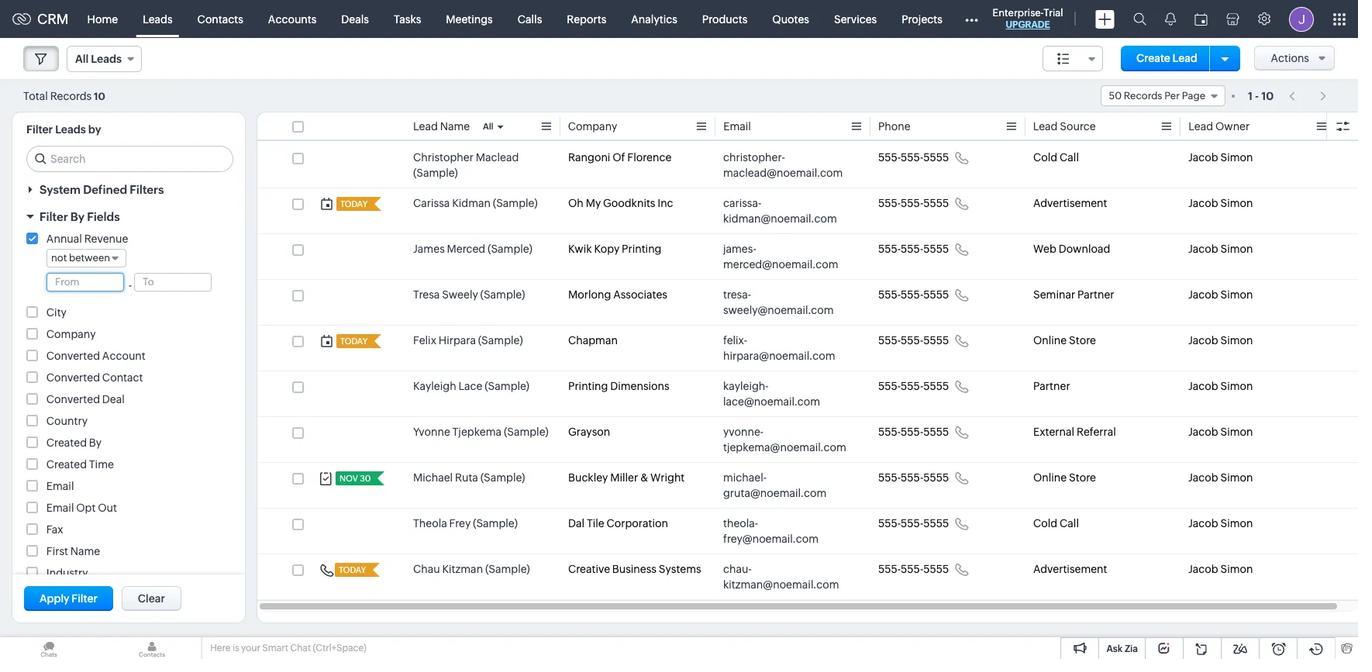 Task type: locate. For each thing, give the bounding box(es) containing it.
james
[[413, 243, 445, 255]]

9 5555 from the top
[[924, 517, 950, 530]]

all inside all leads field
[[75, 53, 89, 65]]

2 jacob from the top
[[1189, 197, 1219, 209]]

10 jacob simon from the top
[[1189, 563, 1254, 575]]

2 vertical spatial leads
[[55, 123, 86, 136]]

10 inside the total records 10
[[94, 90, 105, 102]]

8 5555 from the top
[[924, 472, 950, 484]]

1 555-555-5555 from the top
[[879, 151, 950, 164]]

(sample) inside 'link'
[[485, 380, 530, 392]]

(sample) right kitzman
[[485, 563, 530, 575]]

9 555-555-5555 from the top
[[879, 517, 950, 530]]

1 vertical spatial cold call
[[1034, 517, 1080, 530]]

1 vertical spatial -
[[129, 279, 132, 291]]

7 555-555-5555 from the top
[[879, 426, 950, 438]]

None field
[[1043, 46, 1104, 71]]

(sample) right kidman
[[493, 197, 538, 209]]

kayleigh
[[413, 380, 457, 392]]

printing
[[622, 243, 662, 255], [569, 380, 608, 392]]

carissa kidman (sample)
[[413, 197, 538, 209]]

(sample) right ruta
[[481, 472, 525, 484]]

0 vertical spatial converted
[[46, 350, 100, 362]]

smart
[[262, 643, 288, 654]]

1 vertical spatial converted
[[46, 372, 100, 384]]

leads left by
[[55, 123, 86, 136]]

7 jacob simon from the top
[[1189, 426, 1254, 438]]

partner right seminar
[[1078, 289, 1115, 301]]

(sample) right 'tjepkema'
[[504, 426, 549, 438]]

(sample) right merced
[[488, 243, 533, 255]]

To text field
[[135, 274, 211, 291]]

0 vertical spatial online store
[[1034, 334, 1097, 347]]

converted up converted deal
[[46, 372, 100, 384]]

created for created time
[[46, 458, 87, 471]]

0 vertical spatial company
[[569, 120, 618, 133]]

Search text field
[[27, 147, 233, 171]]

3 5555 from the top
[[924, 243, 950, 255]]

0 horizontal spatial name
[[70, 545, 100, 558]]

advertisement for carissa- kidman@noemail.com
[[1034, 197, 1108, 209]]

(sample) for theola frey (sample)
[[473, 517, 518, 530]]

3 converted from the top
[[46, 393, 100, 406]]

leads inside field
[[91, 53, 122, 65]]

printing up grayson
[[569, 380, 608, 392]]

crm link
[[12, 11, 69, 27]]

frey@noemail.com
[[724, 533, 819, 545]]

10 simon from the top
[[1221, 563, 1254, 575]]

3 555-555-5555 from the top
[[879, 243, 950, 255]]

jacob simon
[[1189, 151, 1254, 164], [1189, 197, 1254, 209], [1189, 243, 1254, 255], [1189, 289, 1254, 301], [1189, 334, 1254, 347], [1189, 380, 1254, 392], [1189, 426, 1254, 438], [1189, 472, 1254, 484], [1189, 517, 1254, 530], [1189, 563, 1254, 575]]

email down created time
[[46, 480, 74, 493]]

2 online store from the top
[[1034, 472, 1097, 484]]

1 horizontal spatial 10
[[1262, 90, 1274, 102]]

name right first
[[70, 545, 100, 558]]

2 cold from the top
[[1034, 517, 1058, 530]]

1 vertical spatial cold
[[1034, 517, 1058, 530]]

per
[[1165, 90, 1180, 102]]

(sample) for christopher maclead (sample)
[[413, 167, 458, 179]]

1 vertical spatial today
[[340, 337, 368, 346]]

5 jacob simon from the top
[[1189, 334, 1254, 347]]

10 555-555-5555 from the top
[[879, 563, 950, 575]]

1 jacob from the top
[[1189, 151, 1219, 164]]

upgrade
[[1006, 19, 1051, 30]]

lead name
[[413, 120, 470, 133]]

lead up christopher
[[413, 120, 438, 133]]

business
[[613, 563, 657, 575]]

all up the total records 10
[[75, 53, 89, 65]]

2 vertical spatial email
[[46, 502, 74, 514]]

apply filter button
[[24, 586, 113, 611]]

all up maclead
[[483, 122, 494, 131]]

4 5555 from the top
[[924, 289, 950, 301]]

maclead@noemail.com
[[724, 167, 843, 179]]

filter inside dropdown button
[[40, 210, 68, 223]]

0 vertical spatial today
[[340, 199, 368, 209]]

create menu element
[[1086, 0, 1124, 38]]

cold for theola- frey@noemail.com
[[1034, 517, 1058, 530]]

james merced (sample)
[[413, 243, 533, 255]]

row group
[[257, 143, 1359, 600]]

leads for all leads
[[91, 53, 122, 65]]

kayleigh- lace@noemail.com link
[[724, 378, 848, 410]]

8 simon from the top
[[1221, 472, 1254, 484]]

2 5555 from the top
[[924, 197, 950, 209]]

leads for filter leads by
[[55, 123, 86, 136]]

country
[[46, 415, 88, 427]]

advertisement
[[1034, 197, 1108, 209], [1034, 563, 1108, 575]]

online for felix- hirpara@noemail.com
[[1034, 334, 1067, 347]]

4 simon from the top
[[1221, 289, 1254, 301]]

1 vertical spatial printing
[[569, 380, 608, 392]]

5 jacob from the top
[[1189, 334, 1219, 347]]

tasks link
[[382, 0, 434, 38]]

2 horizontal spatial leads
[[143, 13, 173, 25]]

(sample) right sweely
[[481, 289, 525, 301]]

zia
[[1125, 644, 1139, 655]]

8 555-555-5555 from the top
[[879, 472, 950, 484]]

2 jacob simon from the top
[[1189, 197, 1254, 209]]

7 5555 from the top
[[924, 426, 950, 438]]

5555 for christopher- maclead@noemail.com
[[924, 151, 950, 164]]

wright
[[651, 472, 685, 484]]

1 vertical spatial all
[[483, 122, 494, 131]]

store down external referral
[[1070, 472, 1097, 484]]

9 jacob from the top
[[1189, 517, 1219, 530]]

2 cold call from the top
[[1034, 517, 1080, 530]]

2 call from the top
[[1060, 517, 1080, 530]]

1 horizontal spatial by
[[89, 437, 102, 449]]

records up filter leads by at the left top of page
[[50, 90, 92, 102]]

10 jacob from the top
[[1189, 563, 1219, 575]]

created
[[46, 437, 87, 449], [46, 458, 87, 471]]

1 horizontal spatial leads
[[91, 53, 122, 65]]

hirpara
[[439, 334, 476, 347]]

1 converted from the top
[[46, 350, 100, 362]]

6 jacob simon from the top
[[1189, 380, 1254, 392]]

records for total
[[50, 90, 92, 102]]

2 vertical spatial filter
[[72, 593, 98, 605]]

1 vertical spatial call
[[1060, 517, 1080, 530]]

(sample) inside "link"
[[504, 426, 549, 438]]

calls
[[518, 13, 542, 25]]

web download
[[1034, 243, 1111, 255]]

1 call from the top
[[1060, 151, 1080, 164]]

simon for carissa- kidman@noemail.com
[[1221, 197, 1254, 209]]

actions
[[1271, 52, 1310, 64]]

1
[[1249, 90, 1253, 102]]

system
[[40, 183, 81, 196]]

All Leads field
[[67, 46, 142, 72]]

lead right create at the right of page
[[1173, 52, 1198, 64]]

555-555-5555 for carissa- kidman@noemail.com
[[879, 197, 950, 209]]

cold call for christopher- maclead@noemail.com
[[1034, 151, 1080, 164]]

converted for converted deal
[[46, 393, 100, 406]]

1 store from the top
[[1070, 334, 1097, 347]]

by inside dropdown button
[[70, 210, 85, 223]]

by up the annual revenue
[[70, 210, 85, 223]]

is
[[233, 643, 239, 654]]

3 jacob from the top
[[1189, 243, 1219, 255]]

filter down total
[[26, 123, 53, 136]]

created down created by
[[46, 458, 87, 471]]

1 cold call from the top
[[1034, 151, 1080, 164]]

1 created from the top
[[46, 437, 87, 449]]

0 vertical spatial all
[[75, 53, 89, 65]]

simon for yvonne- tjepkema@noemail.com
[[1221, 426, 1254, 438]]

deal
[[102, 393, 125, 406]]

create menu image
[[1096, 10, 1115, 28]]

0 horizontal spatial -
[[129, 279, 132, 291]]

rangoni of florence
[[569, 151, 672, 164]]

2 555-555-5555 from the top
[[879, 197, 950, 209]]

all for all
[[483, 122, 494, 131]]

(sample) inside christopher maclead (sample)
[[413, 167, 458, 179]]

0 horizontal spatial 10
[[94, 90, 105, 102]]

2 vertical spatial converted
[[46, 393, 100, 406]]

leads right the home
[[143, 13, 173, 25]]

0 horizontal spatial printing
[[569, 380, 608, 392]]

lead left the source
[[1034, 120, 1059, 133]]

0 vertical spatial filter
[[26, 123, 53, 136]]

records right 50
[[1124, 90, 1163, 102]]

- left to text field
[[129, 279, 132, 291]]

here is your smart chat (ctrl+space)
[[210, 643, 367, 654]]

email up the "christopher-"
[[724, 120, 751, 133]]

cold for christopher- maclead@noemail.com
[[1034, 151, 1058, 164]]

theola- frey@noemail.com link
[[724, 516, 848, 547]]

1 online store from the top
[[1034, 334, 1097, 347]]

created by
[[46, 437, 102, 449]]

company up 'rangoni'
[[569, 120, 618, 133]]

online store down external referral
[[1034, 472, 1097, 484]]

1 vertical spatial created
[[46, 458, 87, 471]]

10
[[1262, 90, 1274, 102], [94, 90, 105, 102]]

1 vertical spatial store
[[1070, 472, 1097, 484]]

4 555-555-5555 from the top
[[879, 289, 950, 301]]

enterprise-trial upgrade
[[993, 7, 1064, 30]]

products link
[[690, 0, 760, 38]]

store
[[1070, 334, 1097, 347], [1070, 472, 1097, 484]]

1 advertisement from the top
[[1034, 197, 1108, 209]]

2 advertisement from the top
[[1034, 563, 1108, 575]]

first
[[46, 545, 68, 558]]

morlong
[[569, 289, 611, 301]]

chats image
[[0, 638, 98, 659]]

5 555-555-5555 from the top
[[879, 334, 950, 347]]

0 vertical spatial today link
[[337, 197, 369, 211]]

all for all leads
[[75, 53, 89, 65]]

cold call for theola- frey@noemail.com
[[1034, 517, 1080, 530]]

1 online from the top
[[1034, 334, 1067, 347]]

1 cold from the top
[[1034, 151, 1058, 164]]

1 vertical spatial online
[[1034, 472, 1067, 484]]

by up time
[[89, 437, 102, 449]]

creative
[[569, 563, 610, 575]]

between
[[69, 252, 110, 264]]

0 vertical spatial store
[[1070, 334, 1097, 347]]

projects link
[[890, 0, 955, 38]]

1 vertical spatial online store
[[1034, 472, 1097, 484]]

nov 30 link
[[336, 472, 373, 486]]

kitzman
[[442, 563, 483, 575]]

email
[[724, 120, 751, 133], [46, 480, 74, 493], [46, 502, 74, 514]]

filter inside button
[[72, 593, 98, 605]]

(sample) right frey
[[473, 517, 518, 530]]

0 vertical spatial created
[[46, 437, 87, 449]]

0 vertical spatial cold call
[[1034, 151, 1080, 164]]

online down external
[[1034, 472, 1067, 484]]

2 converted from the top
[[46, 372, 100, 384]]

10 for 1 - 10
[[1262, 90, 1274, 102]]

1 jacob simon from the top
[[1189, 151, 1254, 164]]

0 horizontal spatial leads
[[55, 123, 86, 136]]

search element
[[1124, 0, 1156, 38]]

8 jacob from the top
[[1189, 472, 1219, 484]]

company down the city
[[46, 328, 96, 340]]

(sample) right hirpara
[[478, 334, 523, 347]]

today link for carissa
[[337, 197, 369, 211]]

0 vertical spatial advertisement
[[1034, 197, 1108, 209]]

8 jacob simon from the top
[[1189, 472, 1254, 484]]

partner
[[1078, 289, 1115, 301], [1034, 380, 1071, 392]]

0 vertical spatial name
[[440, 120, 470, 133]]

10 right 1
[[1262, 90, 1274, 102]]

email up fax
[[46, 502, 74, 514]]

2 vertical spatial today link
[[335, 563, 368, 577]]

7 jacob from the top
[[1189, 426, 1219, 438]]

dimensions
[[611, 380, 670, 392]]

1 vertical spatial leads
[[91, 53, 122, 65]]

555-
[[879, 151, 901, 164], [901, 151, 924, 164], [879, 197, 901, 209], [901, 197, 924, 209], [879, 243, 901, 255], [901, 243, 924, 255], [879, 289, 901, 301], [901, 289, 924, 301], [879, 334, 901, 347], [901, 334, 924, 347], [879, 380, 901, 392], [901, 380, 924, 392], [879, 426, 901, 438], [901, 426, 924, 438], [879, 472, 901, 484], [901, 472, 924, 484], [879, 517, 901, 530], [901, 517, 924, 530], [879, 563, 901, 575], [901, 563, 924, 575]]

9 jacob simon from the top
[[1189, 517, 1254, 530]]

lead for lead owner
[[1189, 120, 1214, 133]]

created for created by
[[46, 437, 87, 449]]

filter right apply
[[72, 593, 98, 605]]

0 vertical spatial printing
[[622, 243, 662, 255]]

lead down page
[[1189, 120, 1214, 133]]

today for carissa kidman (sample)
[[340, 199, 368, 209]]

create lead
[[1137, 52, 1198, 64]]

5555 for carissa- kidman@noemail.com
[[924, 197, 950, 209]]

today for felix hirpara (sample)
[[340, 337, 368, 346]]

simon for james- merced@noemail.com
[[1221, 243, 1254, 255]]

3 jacob simon from the top
[[1189, 243, 1254, 255]]

(sample) down christopher
[[413, 167, 458, 179]]

tresa sweely (sample)
[[413, 289, 525, 301]]

leads down home link
[[91, 53, 122, 65]]

store for michael- gruta@noemail.com
[[1070, 472, 1097, 484]]

(sample) right lace
[[485, 380, 530, 392]]

today link for felix
[[337, 334, 369, 348]]

2 online from the top
[[1034, 472, 1067, 484]]

10 up by
[[94, 90, 105, 102]]

555-555-5555 for james- merced@noemail.com
[[879, 243, 950, 255]]

simon for felix- hirpara@noemail.com
[[1221, 334, 1254, 347]]

9 simon from the top
[[1221, 517, 1254, 530]]

1 horizontal spatial records
[[1124, 90, 1163, 102]]

- right 1
[[1256, 90, 1260, 102]]

1 simon from the top
[[1221, 151, 1254, 164]]

kidman
[[452, 197, 491, 209]]

0 vertical spatial online
[[1034, 334, 1067, 347]]

1 horizontal spatial all
[[483, 122, 494, 131]]

total
[[23, 90, 48, 102]]

navigation
[[1282, 85, 1336, 107]]

555-555-5555 for tresa- sweely@noemail.com
[[879, 289, 950, 301]]

2 vertical spatial today
[[339, 565, 366, 575]]

james-
[[724, 243, 757, 255]]

apply
[[40, 593, 69, 605]]

6 simon from the top
[[1221, 380, 1254, 392]]

chau-
[[724, 563, 752, 575]]

1 vertical spatial by
[[89, 437, 102, 449]]

1 vertical spatial filter
[[40, 210, 68, 223]]

1 5555 from the top
[[924, 151, 950, 164]]

6 jacob from the top
[[1189, 380, 1219, 392]]

christopher-
[[724, 151, 786, 164]]

jacob for tresa- sweely@noemail.com
[[1189, 289, 1219, 301]]

1 vertical spatial company
[[46, 328, 96, 340]]

dal tile corporation
[[569, 517, 668, 530]]

5 simon from the top
[[1221, 334, 1254, 347]]

oh my goodknits inc
[[569, 197, 674, 209]]

converted for converted contact
[[46, 372, 100, 384]]

online store down seminar partner
[[1034, 334, 1097, 347]]

jacob simon for james- merced@noemail.com
[[1189, 243, 1254, 255]]

filter
[[26, 123, 53, 136], [40, 210, 68, 223], [72, 593, 98, 605]]

cold
[[1034, 151, 1058, 164], [1034, 517, 1058, 530]]

created down country
[[46, 437, 87, 449]]

2 created from the top
[[46, 458, 87, 471]]

lead owner
[[1189, 120, 1250, 133]]

5555 for felix- hirpara@noemail.com
[[924, 334, 950, 347]]

leads
[[143, 13, 173, 25], [91, 53, 122, 65], [55, 123, 86, 136]]

2 store from the top
[[1070, 472, 1097, 484]]

4 jacob from the top
[[1189, 289, 1219, 301]]

555-555-5555
[[879, 151, 950, 164], [879, 197, 950, 209], [879, 243, 950, 255], [879, 289, 950, 301], [879, 334, 950, 347], [879, 380, 950, 392], [879, 426, 950, 438], [879, 472, 950, 484], [879, 517, 950, 530], [879, 563, 950, 575]]

home
[[87, 13, 118, 25]]

goodknits
[[603, 197, 656, 209]]

nov
[[340, 474, 358, 483]]

store down seminar partner
[[1070, 334, 1097, 347]]

jacob for carissa- kidman@noemail.com
[[1189, 197, 1219, 209]]

my
[[586, 197, 601, 209]]

5555 for chau- kitzman@noemail.com
[[924, 563, 950, 575]]

converted up "converted contact"
[[46, 350, 100, 362]]

4 jacob simon from the top
[[1189, 289, 1254, 301]]

theola-
[[724, 517, 759, 530]]

&
[[641, 472, 649, 484]]

1 horizontal spatial name
[[440, 120, 470, 133]]

1 vertical spatial partner
[[1034, 380, 1071, 392]]

printing right kopy
[[622, 243, 662, 255]]

simon for theola- frey@noemail.com
[[1221, 517, 1254, 530]]

0 horizontal spatial all
[[75, 53, 89, 65]]

name for lead name
[[440, 120, 470, 133]]

records inside field
[[1124, 90, 1163, 102]]

partner up external
[[1034, 380, 1071, 392]]

records
[[50, 90, 92, 102], [1124, 90, 1163, 102]]

0 horizontal spatial company
[[46, 328, 96, 340]]

1 vertical spatial today link
[[337, 334, 369, 348]]

call for theola- frey@noemail.com
[[1060, 517, 1080, 530]]

1 vertical spatial name
[[70, 545, 100, 558]]

7 simon from the top
[[1221, 426, 1254, 438]]

1 vertical spatial advertisement
[[1034, 563, 1108, 575]]

0 horizontal spatial by
[[70, 210, 85, 223]]

yvonne tjepkema (sample)
[[413, 426, 549, 438]]

leads link
[[130, 0, 185, 38]]

today link
[[337, 197, 369, 211], [337, 334, 369, 348], [335, 563, 368, 577]]

lead
[[1173, 52, 1198, 64], [413, 120, 438, 133], [1034, 120, 1059, 133], [1189, 120, 1214, 133]]

2 simon from the top
[[1221, 197, 1254, 209]]

theola frey (sample) link
[[413, 516, 518, 531]]

lace@noemail.com
[[724, 396, 821, 408]]

555-555-5555 for theola- frey@noemail.com
[[879, 517, 950, 530]]

0 vertical spatial cold
[[1034, 151, 1058, 164]]

0 vertical spatial by
[[70, 210, 85, 223]]

analytics link
[[619, 0, 690, 38]]

1 horizontal spatial -
[[1256, 90, 1260, 102]]

555-555-5555 for chau- kitzman@noemail.com
[[879, 563, 950, 575]]

simon for michael- gruta@noemail.com
[[1221, 472, 1254, 484]]

3 simon from the top
[[1221, 243, 1254, 255]]

0 vertical spatial email
[[724, 120, 751, 133]]

6 555-555-5555 from the top
[[879, 380, 950, 392]]

555-555-5555 for michael- gruta@noemail.com
[[879, 472, 950, 484]]

deals
[[342, 13, 369, 25]]

555-555-5555 for kayleigh- lace@noemail.com
[[879, 380, 950, 392]]

name up christopher
[[440, 120, 470, 133]]

6 5555 from the top
[[924, 380, 950, 392]]

0 vertical spatial call
[[1060, 151, 1080, 164]]

jacob simon for chau- kitzman@noemail.com
[[1189, 563, 1254, 575]]

5 5555 from the top
[[924, 334, 950, 347]]

converted up country
[[46, 393, 100, 406]]

quotes link
[[760, 0, 822, 38]]

online down seminar
[[1034, 334, 1067, 347]]

10 5555 from the top
[[924, 563, 950, 575]]

store for felix- hirpara@noemail.com
[[1070, 334, 1097, 347]]

merced
[[447, 243, 486, 255]]

1 horizontal spatial partner
[[1078, 289, 1115, 301]]

online for michael- gruta@noemail.com
[[1034, 472, 1067, 484]]

5555 for yvonne- tjepkema@noemail.com
[[924, 426, 950, 438]]

0 horizontal spatial records
[[50, 90, 92, 102]]

filter up annual
[[40, 210, 68, 223]]

555-555-5555 for christopher- maclead@noemail.com
[[879, 151, 950, 164]]

theola
[[413, 517, 447, 530]]



Task type: describe. For each thing, give the bounding box(es) containing it.
by for created
[[89, 437, 102, 449]]

jacob simon for carissa- kidman@noemail.com
[[1189, 197, 1254, 209]]

5555 for tresa- sweely@noemail.com
[[924, 289, 950, 301]]

jacob for felix- hirpara@noemail.com
[[1189, 334, 1219, 347]]

1 vertical spatial email
[[46, 480, 74, 493]]

signals image
[[1165, 12, 1176, 26]]

creative business systems
[[569, 563, 702, 575]]

jacob simon for felix- hirpara@noemail.com
[[1189, 334, 1254, 347]]

trial
[[1044, 7, 1064, 19]]

(sample) for james merced (sample)
[[488, 243, 533, 255]]

5555 for kayleigh- lace@noemail.com
[[924, 380, 950, 392]]

filter for filter leads by
[[26, 123, 53, 136]]

jacob for james- merced@noemail.com
[[1189, 243, 1219, 255]]

meetings link
[[434, 0, 505, 38]]

james- merced@noemail.com link
[[724, 241, 848, 272]]

systems
[[659, 563, 702, 575]]

size image
[[1058, 52, 1070, 66]]

1 horizontal spatial company
[[569, 120, 618, 133]]

tresa sweely (sample) link
[[413, 287, 525, 302]]

chau kitzman (sample) link
[[413, 562, 530, 577]]

rangoni
[[569, 151, 611, 164]]

created time
[[46, 458, 114, 471]]

kwik kopy printing
[[569, 243, 662, 255]]

jacob for theola- frey@noemail.com
[[1189, 517, 1219, 530]]

frey
[[449, 517, 471, 530]]

christopher maclead (sample) link
[[413, 150, 553, 181]]

services link
[[822, 0, 890, 38]]

carissa- kidman@noemail.com
[[724, 197, 837, 225]]

simon for tresa- sweely@noemail.com
[[1221, 289, 1254, 301]]

(sample) for tresa sweely (sample)
[[481, 289, 525, 301]]

tresa- sweely@noemail.com link
[[724, 287, 848, 318]]

lead inside button
[[1173, 52, 1198, 64]]

services
[[835, 13, 877, 25]]

fax
[[46, 524, 63, 536]]

revenue
[[84, 233, 128, 245]]

oh
[[569, 197, 584, 209]]

system defined filters
[[40, 183, 164, 196]]

calls link
[[505, 0, 555, 38]]

online store for michael- gruta@noemail.com
[[1034, 472, 1097, 484]]

jacob simon for theola- frey@noemail.com
[[1189, 517, 1254, 530]]

not between
[[51, 252, 110, 264]]

filter for filter by fields
[[40, 210, 68, 223]]

1 - 10
[[1249, 90, 1274, 102]]

reports link
[[555, 0, 619, 38]]

yvonne tjepkema (sample) link
[[413, 424, 549, 440]]

0 vertical spatial partner
[[1078, 289, 1115, 301]]

jacob simon for yvonne- tjepkema@noemail.com
[[1189, 426, 1254, 438]]

(sample) for carissa kidman (sample)
[[493, 197, 538, 209]]

email opt out
[[46, 502, 117, 514]]

tresa
[[413, 289, 440, 301]]

defined
[[83, 183, 127, 196]]

Other Modules field
[[955, 7, 989, 31]]

theola- frey@noemail.com
[[724, 517, 819, 545]]

chau- kitzman@noemail.com link
[[724, 562, 848, 593]]

opt
[[76, 502, 96, 514]]

source
[[1061, 120, 1097, 133]]

carissa- kidman@noemail.com link
[[724, 195, 848, 226]]

kopy
[[594, 243, 620, 255]]

name for first name
[[70, 545, 100, 558]]

tjepkema
[[453, 426, 502, 438]]

tasks
[[394, 13, 421, 25]]

jacob simon for tresa- sweely@noemail.com
[[1189, 289, 1254, 301]]

yvonne- tjepkema@noemail.com
[[724, 426, 847, 454]]

search image
[[1134, 12, 1147, 26]]

30
[[360, 474, 371, 483]]

owner
[[1216, 120, 1250, 133]]

profile element
[[1280, 0, 1324, 38]]

lead for lead name
[[413, 120, 438, 133]]

555-555-5555 for felix- hirpara@noemail.com
[[879, 334, 950, 347]]

From text field
[[47, 274, 123, 291]]

online store for felix- hirpara@noemail.com
[[1034, 334, 1097, 347]]

(sample) for felix hirpara (sample)
[[478, 334, 523, 347]]

christopher maclead (sample)
[[413, 151, 519, 179]]

lead source
[[1034, 120, 1097, 133]]

lead for lead source
[[1034, 120, 1059, 133]]

accounts
[[268, 13, 317, 25]]

today link for chau
[[335, 563, 368, 577]]

jacob simon for christopher- maclead@noemail.com
[[1189, 151, 1254, 164]]

(sample) for yvonne tjepkema (sample)
[[504, 426, 549, 438]]

advertisement for chau- kitzman@noemail.com
[[1034, 563, 1108, 575]]

michael
[[413, 472, 453, 484]]

gruta@noemail.com
[[724, 487, 827, 499]]

555-555-5555 for yvonne- tjepkema@noemail.com
[[879, 426, 950, 438]]

0 vertical spatial -
[[1256, 90, 1260, 102]]

contact
[[102, 372, 143, 384]]

ask
[[1107, 644, 1123, 655]]

james merced (sample) link
[[413, 241, 533, 257]]

converted contact
[[46, 372, 143, 384]]

annual revenue
[[46, 233, 128, 245]]

50 Records Per Page field
[[1101, 85, 1226, 106]]

5555 for james- merced@noemail.com
[[924, 243, 950, 255]]

tjepkema@noemail.com
[[724, 441, 847, 454]]

5555 for theola- frey@noemail.com
[[924, 517, 950, 530]]

kidman@noemail.com
[[724, 213, 837, 225]]

jacob for christopher- maclead@noemail.com
[[1189, 151, 1219, 164]]

web
[[1034, 243, 1057, 255]]

clear
[[138, 593, 165, 605]]

records for 50
[[1124, 90, 1163, 102]]

create
[[1137, 52, 1171, 64]]

signals element
[[1156, 0, 1186, 38]]

accounts link
[[256, 0, 329, 38]]

call for christopher- maclead@noemail.com
[[1060, 151, 1080, 164]]

by for filter
[[70, 210, 85, 223]]

tresa- sweely@noemail.com
[[724, 289, 834, 316]]

kayleigh lace (sample)
[[413, 380, 530, 392]]

michael- gruta@noemail.com link
[[724, 470, 848, 501]]

simon for chau- kitzman@noemail.com
[[1221, 563, 1254, 575]]

products
[[703, 13, 748, 25]]

(sample) for kayleigh lace (sample)
[[485, 380, 530, 392]]

quotes
[[773, 13, 810, 25]]

jacob for michael- gruta@noemail.com
[[1189, 472, 1219, 484]]

simon for kayleigh- lace@noemail.com
[[1221, 380, 1254, 392]]

time
[[89, 458, 114, 471]]

jacob simon for michael- gruta@noemail.com
[[1189, 472, 1254, 484]]

0 vertical spatial leads
[[143, 13, 173, 25]]

meetings
[[446, 13, 493, 25]]

phone
[[879, 120, 911, 133]]

carissa kidman (sample) link
[[413, 195, 538, 211]]

10 for total records 10
[[94, 90, 105, 102]]

row group containing christopher maclead (sample)
[[257, 143, 1359, 600]]

calendar image
[[1195, 13, 1208, 25]]

external
[[1034, 426, 1075, 438]]

all leads
[[75, 53, 122, 65]]

today for chau kitzman (sample)
[[339, 565, 366, 575]]

contacts link
[[185, 0, 256, 38]]

home link
[[75, 0, 130, 38]]

50
[[1109, 90, 1122, 102]]

converted for converted account
[[46, 350, 100, 362]]

5555 for michael- gruta@noemail.com
[[924, 472, 950, 484]]

tresa-
[[724, 289, 752, 301]]

nov 30
[[340, 474, 371, 483]]

simon for christopher- maclead@noemail.com
[[1221, 151, 1254, 164]]

seminar
[[1034, 289, 1076, 301]]

not between field
[[47, 249, 126, 268]]

jacob for kayleigh- lace@noemail.com
[[1189, 380, 1219, 392]]

contacts image
[[103, 638, 201, 659]]

0 horizontal spatial partner
[[1034, 380, 1071, 392]]

jacob simon for kayleigh- lace@noemail.com
[[1189, 380, 1254, 392]]

filter leads by
[[26, 123, 101, 136]]

miller
[[611, 472, 638, 484]]

contacts
[[197, 13, 243, 25]]

(sample) for chau kitzman (sample)
[[485, 563, 530, 575]]

jacob for yvonne- tjepkema@noemail.com
[[1189, 426, 1219, 438]]

yvonne-
[[724, 426, 764, 438]]

download
[[1059, 243, 1111, 255]]

1 horizontal spatial printing
[[622, 243, 662, 255]]

morlong associates
[[569, 289, 668, 301]]

jacob for chau- kitzman@noemail.com
[[1189, 563, 1219, 575]]

(sample) for michael ruta (sample)
[[481, 472, 525, 484]]

profile image
[[1289, 7, 1314, 31]]



Task type: vqa. For each thing, say whether or not it's contained in the screenshot.


